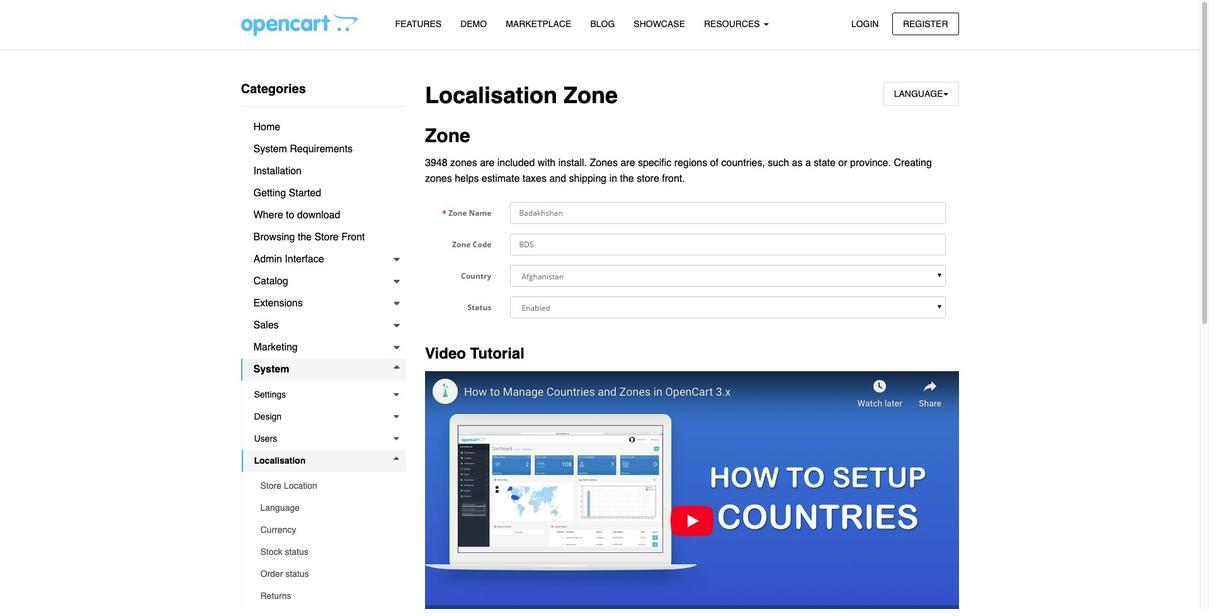 Task type: locate. For each thing, give the bounding box(es) containing it.
login
[[852, 19, 879, 29]]

0 horizontal spatial are
[[480, 157, 495, 169]]

to
[[286, 210, 295, 221]]

0 vertical spatial zone
[[564, 83, 618, 108]]

language
[[895, 89, 944, 99], [261, 503, 300, 514]]

system
[[254, 144, 287, 155], [254, 364, 289, 376]]

the right in
[[620, 173, 634, 185]]

1 vertical spatial localisation
[[254, 456, 306, 466]]

0 horizontal spatial the
[[298, 232, 312, 243]]

1 vertical spatial status
[[286, 570, 309, 580]]

users
[[254, 434, 277, 444]]

status for order status
[[286, 570, 309, 580]]

location
[[284, 481, 317, 491]]

where to download link
[[241, 205, 406, 227]]

sales link
[[241, 315, 406, 337]]

are
[[480, 157, 495, 169], [621, 157, 635, 169]]

1 vertical spatial store
[[261, 481, 282, 491]]

3948
[[425, 157, 448, 169]]

tutorial
[[470, 346, 525, 363]]

the
[[620, 173, 634, 185], [298, 232, 312, 243]]

language for language link
[[261, 503, 300, 514]]

1 vertical spatial the
[[298, 232, 312, 243]]

stock status link
[[248, 542, 406, 564]]

or
[[839, 157, 848, 169]]

0 vertical spatial system
[[254, 144, 287, 155]]

language inside language link
[[261, 503, 300, 514]]

1 vertical spatial language
[[261, 503, 300, 514]]

system down marketing
[[254, 364, 289, 376]]

zone
[[564, 83, 618, 108], [425, 125, 470, 147]]

status up order status
[[285, 548, 309, 558]]

0 horizontal spatial localisation
[[254, 456, 306, 466]]

the inside 3948 zones are included with install. zones are specific regions of countries, such as a state or province. creating zones helps estimate taxes and shipping in the store front.
[[620, 173, 634, 185]]

status
[[285, 548, 309, 558], [286, 570, 309, 580]]

demo link
[[451, 13, 497, 35]]

1 system from the top
[[254, 144, 287, 155]]

returns
[[261, 592, 291, 602]]

blog
[[591, 19, 615, 29]]

users link
[[242, 428, 406, 451]]

0 vertical spatial the
[[620, 173, 634, 185]]

store down the where to download link
[[315, 232, 339, 243]]

returns link
[[248, 586, 406, 608]]

home
[[254, 122, 281, 133]]

video
[[425, 346, 466, 363]]

the inside browsing the store front link
[[298, 232, 312, 243]]

system for system requirements
[[254, 144, 287, 155]]

resources
[[704, 19, 763, 29]]

zones
[[451, 157, 477, 169], [425, 173, 452, 185]]

of
[[711, 157, 719, 169]]

blog link
[[581, 13, 625, 35]]

province.
[[851, 157, 892, 169]]

are right zones
[[621, 157, 635, 169]]

1 horizontal spatial language
[[895, 89, 944, 99]]

2 system from the top
[[254, 364, 289, 376]]

started
[[289, 188, 321, 199]]

browsing the store front link
[[241, 227, 406, 249]]

store inside store location 'link'
[[261, 481, 282, 491]]

shipping
[[569, 173, 607, 185]]

store left location
[[261, 481, 282, 491]]

0 horizontal spatial store
[[261, 481, 282, 491]]

categories
[[241, 82, 306, 96]]

browsing
[[254, 232, 295, 243]]

localisation
[[425, 83, 558, 108], [254, 456, 306, 466]]

0 vertical spatial localisation
[[425, 83, 558, 108]]

zones up helps
[[451, 157, 477, 169]]

system down the home
[[254, 144, 287, 155]]

1 vertical spatial system
[[254, 364, 289, 376]]

are up estimate
[[480, 157, 495, 169]]

marketing
[[254, 342, 298, 353]]

zones down 3948
[[425, 173, 452, 185]]

installation link
[[241, 161, 406, 183]]

status down stock status
[[286, 570, 309, 580]]

0 vertical spatial language
[[895, 89, 944, 99]]

features
[[395, 19, 442, 29]]

0 vertical spatial status
[[285, 548, 309, 558]]

home link
[[241, 117, 406, 139]]

video tutorial
[[425, 346, 525, 363]]

as
[[792, 157, 803, 169]]

getting
[[254, 188, 286, 199]]

marketplace
[[506, 19, 572, 29]]

1 are from the left
[[480, 157, 495, 169]]

localisation for localisation zone
[[425, 83, 558, 108]]

catalog link
[[241, 271, 406, 293]]

admin
[[254, 254, 282, 265]]

front.
[[662, 173, 685, 185]]

state
[[814, 157, 836, 169]]

0 horizontal spatial language
[[261, 503, 300, 514]]

1 horizontal spatial store
[[315, 232, 339, 243]]

status for stock status
[[285, 548, 309, 558]]

requirements
[[290, 144, 353, 155]]

1 horizontal spatial are
[[621, 157, 635, 169]]

extensions
[[254, 298, 303, 309]]

system inside 'link'
[[254, 364, 289, 376]]

language inside language popup button
[[895, 89, 944, 99]]

the up interface
[[298, 232, 312, 243]]

1 horizontal spatial the
[[620, 173, 634, 185]]

1 horizontal spatial localisation
[[425, 83, 558, 108]]

system for system
[[254, 364, 289, 376]]

where to download
[[254, 210, 340, 221]]

admin interface link
[[241, 249, 406, 271]]

1 vertical spatial zones
[[425, 173, 452, 185]]

design link
[[242, 406, 406, 428]]

store location link
[[248, 476, 406, 498]]

0 horizontal spatial zone
[[425, 125, 470, 147]]

store
[[315, 232, 339, 243], [261, 481, 282, 491]]



Task type: vqa. For each thing, say whether or not it's contained in the screenshot.
Following
no



Task type: describe. For each thing, give the bounding box(es) containing it.
demo
[[461, 19, 487, 29]]

specific
[[638, 157, 672, 169]]

localisation zone
[[425, 83, 618, 108]]

login link
[[841, 12, 890, 35]]

system requirements link
[[241, 139, 406, 161]]

settings link
[[242, 384, 406, 406]]

order status
[[261, 570, 309, 580]]

browsing the store front
[[254, 232, 365, 243]]

design
[[254, 412, 282, 422]]

system requirements
[[254, 144, 353, 155]]

download
[[297, 210, 340, 221]]

marketing link
[[241, 337, 406, 359]]

register link
[[893, 12, 959, 35]]

language button
[[884, 82, 959, 106]]

front
[[342, 232, 365, 243]]

2 are from the left
[[621, 157, 635, 169]]

0 vertical spatial zones
[[451, 157, 477, 169]]

sales
[[254, 320, 279, 331]]

marketplace link
[[497, 13, 581, 35]]

taxes
[[523, 173, 547, 185]]

stock
[[261, 548, 283, 558]]

interface
[[285, 254, 324, 265]]

add zone backend image
[[431, 196, 954, 330]]

regions
[[675, 157, 708, 169]]

order
[[261, 570, 283, 580]]

settings
[[254, 390, 286, 400]]

3948 zones are included with install. zones are specific regions of countries, such as a state or province. creating zones helps estimate taxes and shipping in the store front.
[[425, 157, 932, 185]]

1 horizontal spatial zone
[[564, 83, 618, 108]]

language for language popup button
[[895, 89, 944, 99]]

0 vertical spatial store
[[315, 232, 339, 243]]

getting started link
[[241, 183, 406, 205]]

features link
[[386, 13, 451, 35]]

with
[[538, 157, 556, 169]]

showcase
[[634, 19, 686, 29]]

install.
[[559, 157, 587, 169]]

language link
[[248, 498, 406, 520]]

order status link
[[248, 564, 406, 586]]

extensions link
[[241, 293, 406, 315]]

such
[[768, 157, 790, 169]]

estimate
[[482, 173, 520, 185]]

installation
[[254, 166, 302, 177]]

countries,
[[722, 157, 765, 169]]

and
[[550, 173, 567, 185]]

showcase link
[[625, 13, 695, 35]]

where
[[254, 210, 283, 221]]

register
[[904, 19, 949, 29]]

helps
[[455, 173, 479, 185]]

creating
[[894, 157, 932, 169]]

localisation link
[[242, 451, 406, 473]]

currency link
[[248, 520, 406, 542]]

in
[[610, 173, 618, 185]]

zones
[[590, 157, 618, 169]]

localisation for localisation
[[254, 456, 306, 466]]

1 vertical spatial zone
[[425, 125, 470, 147]]

currency
[[261, 526, 296, 536]]

a
[[806, 157, 811, 169]]

opencart - open source shopping cart solution image
[[241, 13, 358, 36]]

resources link
[[695, 13, 779, 35]]

admin interface
[[254, 254, 324, 265]]

system link
[[241, 359, 406, 381]]

included
[[498, 157, 535, 169]]

store
[[637, 173, 660, 185]]

getting started
[[254, 188, 321, 199]]

stock status
[[261, 548, 309, 558]]

store location
[[261, 481, 317, 491]]

catalog
[[254, 276, 288, 287]]



